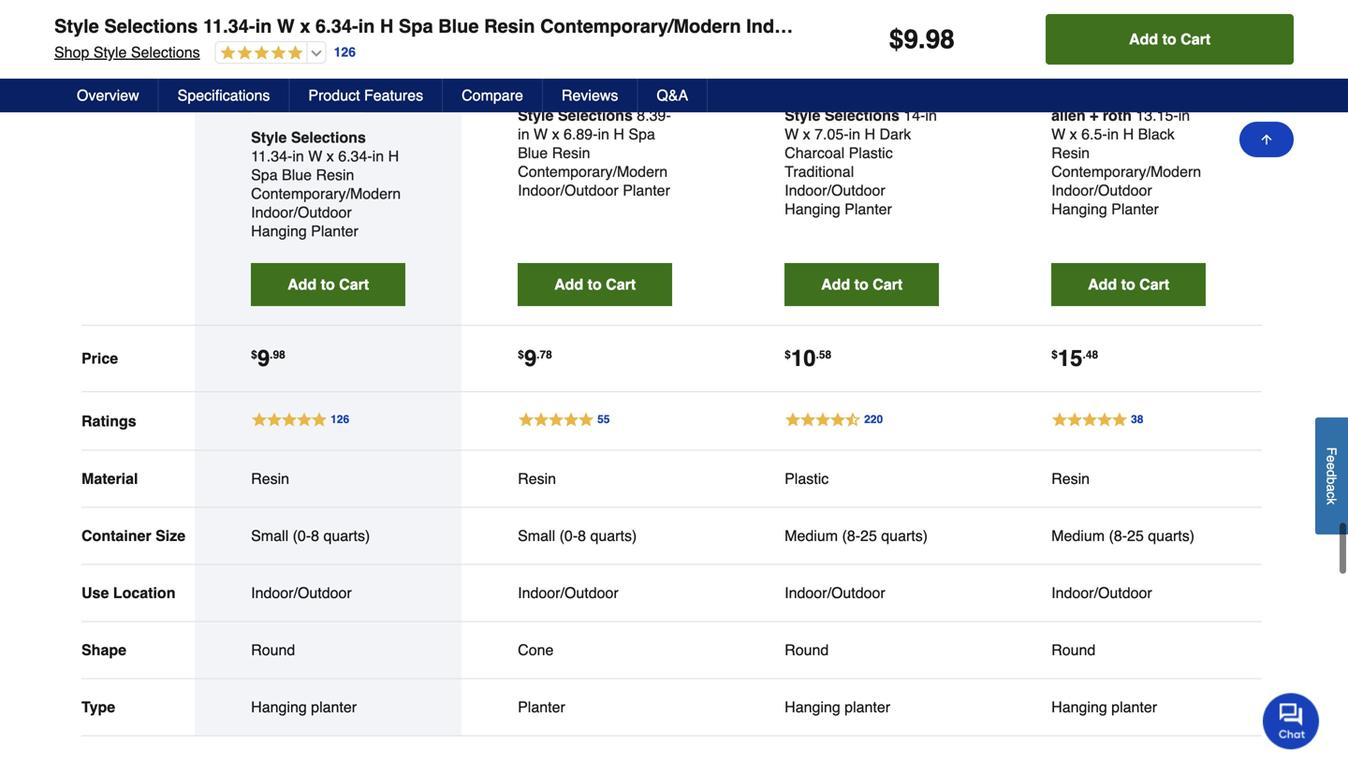 Task type: vqa. For each thing, say whether or not it's contained in the screenshot.
the middle Resin cell
yes



Task type: locate. For each thing, give the bounding box(es) containing it.
1 e from the top
[[1325, 455, 1340, 463]]

x inside 8.39- in w x 6.89-in h spa blue resin contemporary/modern indoor/outdoor planter
[[552, 126, 560, 143]]

2 8 from the left
[[578, 528, 586, 545]]

selections down 5 options available
[[291, 129, 366, 146]]

8
[[311, 528, 319, 545], [578, 528, 586, 545]]

6.89-
[[564, 126, 598, 143]]

1 horizontal spatial 98
[[926, 24, 955, 54]]

resin inside 8.39- in w x 6.89-in h spa blue resin contemporary/modern indoor/outdoor planter
[[552, 144, 591, 162]]

6.34-
[[316, 15, 358, 37], [338, 148, 372, 165]]

2 horizontal spatial spa
[[629, 126, 656, 143]]

add to cart button for 8.39- in w x 6.89-in h spa blue resin contemporary/modern indoor/outdoor planter
[[518, 263, 673, 306]]

contemporary/modern down black
[[1052, 163, 1202, 180]]

1 horizontal spatial options
[[553, 77, 596, 88]]

spa inside style selections 11.34-in w x 6.34-in h spa blue resin contemporary/modern indoor/outdoor hanging planter
[[251, 166, 278, 184]]

selections up shop style selections in the top of the page
[[104, 15, 198, 37]]

small (0-8 quarts) for 2nd small (0-8 quarts) cell from right
[[251, 528, 370, 545]]

add to cart
[[1130, 30, 1211, 48], [288, 276, 369, 293], [555, 276, 636, 293], [822, 276, 903, 293], [1088, 276, 1170, 293]]

1 horizontal spatial round
[[785, 642, 829, 659]]

selections up the 7.05-
[[825, 107, 900, 124]]

(8- for 1st medium (8-25 quarts) cell from right
[[1109, 528, 1128, 545]]

1 resin cell from the left
[[251, 470, 406, 489]]

blue inside style selections 11.34-in w x 6.34-in h spa blue resin contemporary/modern indoor/outdoor hanging planter
[[282, 166, 312, 184]]

2 medium from the left
[[1052, 528, 1105, 545]]

14-in w x 7.05-in h dark charcoal plastic traditional indoor/outdoor hanging planter
[[785, 107, 937, 218]]

0 vertical spatial spa
[[399, 15, 433, 37]]

style right shop
[[93, 44, 127, 61]]

11.34- up '4.8 stars' 'image'
[[203, 15, 255, 37]]

add for 14-in w x 7.05-in h dark charcoal plastic traditional indoor/outdoor hanging planter
[[822, 276, 851, 293]]

58
[[819, 349, 832, 362]]

contemporary/modern up q&a
[[541, 15, 741, 37]]

w inside 8.39- in w x 6.89-in h spa blue resin contemporary/modern indoor/outdoor planter
[[534, 126, 548, 143]]

plastic inside cell
[[785, 470, 829, 488]]

medium for 1st medium (8-25 quarts) cell from right
[[1052, 528, 1105, 545]]

0 vertical spatial $ 9 . 98
[[890, 24, 955, 54]]

a
[[1325, 485, 1340, 492]]

w up '4.8 stars' 'image'
[[277, 15, 295, 37]]

(8-
[[843, 528, 861, 545], [1109, 528, 1128, 545]]

available
[[598, 77, 650, 88], [1109, 77, 1161, 88], [308, 99, 360, 110]]

dark
[[880, 126, 912, 143]]

10
[[791, 346, 816, 372]]

resin inside 13.15-in w x 6.5-in h black resin contemporary/modern indoor/outdoor hanging planter
[[1052, 144, 1090, 162]]

$ inside the $ 10 . 58
[[785, 349, 791, 362]]

1 small from the left
[[251, 528, 289, 545]]

0 horizontal spatial small (0-8 quarts)
[[251, 528, 370, 545]]

11.34- down 5
[[251, 148, 293, 165]]

quarts)
[[324, 528, 370, 545], [591, 528, 637, 545], [882, 528, 928, 545], [1149, 528, 1195, 545]]

selections up overview 'button' at the top of page
[[131, 44, 200, 61]]

1 horizontal spatial medium (8-25 quarts) cell
[[1052, 527, 1207, 546]]

3 round from the left
[[1052, 642, 1096, 659]]

0 horizontal spatial blue
[[282, 166, 312, 184]]

2 horizontal spatial 9
[[904, 24, 919, 54]]

98 inside $ 9 . 98
[[273, 349, 286, 362]]

3 indoor/outdoor cell from the left
[[785, 584, 940, 603]]

1 horizontal spatial 25
[[1128, 528, 1144, 545]]

x left 6.89-
[[552, 126, 560, 143]]

cart
[[1181, 30, 1211, 48], [339, 276, 369, 293], [606, 276, 636, 293], [873, 276, 903, 293], [1140, 276, 1170, 293]]

1 horizontal spatial small (0-8 quarts) cell
[[518, 527, 673, 546]]

add
[[1130, 30, 1159, 48], [288, 276, 317, 293], [555, 276, 584, 293], [822, 276, 851, 293], [1088, 276, 1118, 293]]

spa inside 8.39- in w x 6.89-in h spa blue resin contemporary/modern indoor/outdoor planter
[[629, 126, 656, 143]]

3 hanging planter from the left
[[1052, 699, 1158, 716]]

style selections for 7.05-
[[785, 107, 900, 124]]

0 horizontal spatial medium (8-25 quarts)
[[785, 528, 928, 545]]

0 horizontal spatial style selections
[[518, 107, 633, 124]]

3 quarts) from the left
[[882, 528, 928, 545]]

1 horizontal spatial medium
[[1052, 528, 1105, 545]]

medium (8-25 quarts) for 1st medium (8-25 quarts) cell from right
[[1052, 528, 1195, 545]]

$ 9 . 78
[[518, 346, 552, 372]]

options right more
[[553, 77, 596, 88]]

c
[[1325, 492, 1340, 498]]

0 horizontal spatial round
[[251, 642, 295, 659]]

2 25 from the left
[[1128, 528, 1144, 545]]

h right 6.89-
[[614, 126, 625, 143]]

plastic
[[849, 144, 893, 162], [785, 470, 829, 488]]

. inside the $ 10 . 58
[[816, 349, 819, 362]]

small
[[251, 528, 289, 545], [518, 528, 556, 545]]

roth
[[1103, 107, 1132, 124]]

2 small from the left
[[518, 528, 556, 545]]

overview
[[77, 87, 139, 104]]

$ inside $ 15 . 48
[[1052, 349, 1058, 362]]

2 quarts) from the left
[[591, 528, 637, 545]]

$ 9 . 98
[[890, 24, 955, 54], [251, 346, 286, 372]]

1 horizontal spatial round cell
[[785, 641, 940, 660]]

2 horizontal spatial round cell
[[1052, 641, 1207, 660]]

0 vertical spatial 98
[[926, 24, 955, 54]]

medium
[[785, 528, 838, 545], [1052, 528, 1105, 545]]

style down more
[[518, 107, 554, 124]]

resin inside style selections 11.34-in w x 6.34-in h spa blue resin contemporary/modern indoor/outdoor hanging planter
[[316, 166, 354, 184]]

e up b
[[1325, 463, 1340, 470]]

98
[[926, 24, 955, 54], [273, 349, 286, 362]]

planter
[[969, 15, 1033, 37], [623, 182, 671, 199], [845, 201, 893, 218], [1112, 201, 1159, 218], [311, 223, 359, 240], [518, 699, 566, 716]]

126
[[334, 45, 356, 60]]

options right '2'
[[1064, 77, 1107, 88]]

w down allen
[[1052, 126, 1066, 143]]

1 small (0-8 quarts) from the left
[[251, 528, 370, 545]]

2 hanging planter cell from the left
[[785, 698, 940, 717]]

use
[[81, 585, 109, 602]]

0 horizontal spatial available
[[308, 99, 360, 110]]

x for 8.39- in w x 6.89-in h spa blue resin contemporary/modern indoor/outdoor planter
[[552, 126, 560, 143]]

x up charcoal at the top right of the page
[[803, 126, 811, 143]]

h left dark
[[865, 126, 876, 143]]

allen + roth
[[1052, 107, 1132, 124]]

9
[[904, 24, 919, 54], [257, 346, 270, 372], [524, 346, 537, 372]]

1 vertical spatial 11.34-
[[251, 148, 293, 165]]

$
[[890, 24, 904, 54], [251, 349, 257, 362], [518, 349, 524, 362], [785, 349, 791, 362], [1052, 349, 1058, 362]]

2 horizontal spatial hanging planter cell
[[1052, 698, 1207, 717]]

hanging inside style selections 11.34-in w x 6.34-in h spa blue resin contemporary/modern indoor/outdoor hanging planter
[[251, 223, 307, 240]]

h for 8.39- in w x 6.89-in h spa blue resin contemporary/modern indoor/outdoor planter
[[614, 126, 625, 143]]

1 horizontal spatial 8
[[578, 528, 586, 545]]

h up features
[[380, 15, 394, 37]]

add to cart for 13.15-in w x 6.5-in h black resin contemporary/modern indoor/outdoor hanging planter
[[1088, 276, 1170, 293]]

$ inside $ 9 . 78
[[518, 349, 524, 362]]

x
[[300, 15, 310, 37], [552, 126, 560, 143], [803, 126, 811, 143], [1070, 126, 1078, 143], [327, 148, 334, 165]]

(8- for 1st medium (8-25 quarts) cell from the left
[[843, 528, 861, 545]]

quarts) for 1st medium (8-25 quarts) cell from right
[[1149, 528, 1195, 545]]

1 hanging planter from the left
[[251, 699, 357, 716]]

add to cart for 14-in w x 7.05-in h dark charcoal plastic traditional indoor/outdoor hanging planter
[[822, 276, 903, 293]]

contemporary/modern down 5 options available
[[251, 185, 401, 203]]

options
[[553, 77, 596, 88], [1064, 77, 1107, 88], [264, 99, 306, 110]]

2 (8- from the left
[[1109, 528, 1128, 545]]

h down roth at the top of the page
[[1124, 126, 1134, 143]]

0 horizontal spatial 98
[[273, 349, 286, 362]]

1 planter from the left
[[311, 699, 357, 716]]

1 medium (8-25 quarts) from the left
[[785, 528, 928, 545]]

x down allen
[[1070, 126, 1078, 143]]

0 horizontal spatial hanging planter
[[251, 699, 357, 716]]

3 resin cell from the left
[[1052, 470, 1207, 489]]

h inside 13.15-in w x 6.5-in h black resin contemporary/modern indoor/outdoor hanging planter
[[1124, 126, 1134, 143]]

hanging planter cell
[[251, 698, 406, 717], [785, 698, 940, 717], [1052, 698, 1207, 717]]

0 horizontal spatial medium
[[785, 528, 838, 545]]

0 horizontal spatial small
[[251, 528, 289, 545]]

2 horizontal spatial planter
[[1112, 699, 1158, 716]]

add to cart button
[[1046, 14, 1294, 65], [251, 263, 406, 306], [518, 263, 673, 306], [785, 263, 940, 306], [1052, 263, 1207, 306]]

cart for 8.39- in w x 6.89-in h spa blue resin contemporary/modern indoor/outdoor planter
[[606, 276, 636, 293]]

1 vertical spatial plastic
[[785, 470, 829, 488]]

planter inside cell
[[518, 699, 566, 716]]

name
[[81, 84, 122, 101]]

14-
[[904, 107, 926, 124]]

$ 15 . 48
[[1052, 346, 1099, 372]]

shape
[[81, 642, 126, 659]]

small (0-8 quarts) cell
[[251, 527, 406, 546], [518, 527, 673, 546]]

11.34-
[[203, 15, 255, 37], [251, 148, 293, 165]]

2 hanging planter from the left
[[785, 699, 891, 716]]

more options available
[[523, 77, 650, 88]]

round cell
[[251, 641, 406, 660], [785, 641, 940, 660], [1052, 641, 1207, 660]]

1 horizontal spatial $ 9 . 98
[[890, 24, 955, 54]]

options inside 2 options available cell
[[1064, 77, 1107, 88]]

1 hanging planter cell from the left
[[251, 698, 406, 717]]

x for 14-in w x 7.05-in h dark charcoal plastic traditional indoor/outdoor hanging planter
[[803, 126, 811, 143]]

available for allen + roth
[[1109, 77, 1161, 88]]

use location
[[81, 585, 176, 602]]

0 vertical spatial plastic
[[849, 144, 893, 162]]

1 horizontal spatial small (0-8 quarts)
[[518, 528, 637, 545]]

2 horizontal spatial resin cell
[[1052, 470, 1207, 489]]

style down 5
[[251, 129, 287, 146]]

contemporary/modern down 6.89-
[[518, 163, 668, 180]]

small for 2nd small (0-8 quarts) cell from right
[[251, 528, 289, 545]]

medium (8-25 quarts) cell
[[785, 527, 940, 546], [1052, 527, 1207, 546]]

w inside 13.15-in w x 6.5-in h black resin contemporary/modern indoor/outdoor hanging planter
[[1052, 126, 1066, 143]]

1 horizontal spatial spa
[[399, 15, 433, 37]]

8.39- in w x 6.89-in h spa blue resin contemporary/modern indoor/outdoor planter
[[518, 107, 671, 199]]

4 quarts) from the left
[[1149, 528, 1195, 545]]

medium (8-25 quarts)
[[785, 528, 928, 545], [1052, 528, 1195, 545]]

indoor/outdoor cell
[[251, 584, 406, 603], [518, 584, 673, 603], [785, 584, 940, 603], [1052, 584, 1207, 603]]

1 horizontal spatial (0-
[[560, 528, 578, 545]]

options inside 5 options available cell
[[264, 99, 306, 110]]

style up the 7.05-
[[785, 107, 821, 124]]

selections
[[104, 15, 198, 37], [131, 44, 200, 61], [558, 107, 633, 124], [825, 107, 900, 124], [291, 129, 366, 146]]

indoor/outdoor inside the 14-in w x 7.05-in h dark charcoal plastic traditional indoor/outdoor hanging planter
[[785, 182, 886, 199]]

style
[[54, 15, 99, 37], [93, 44, 127, 61], [518, 107, 554, 124], [785, 107, 821, 124], [251, 129, 287, 146]]

2 (0- from the left
[[560, 528, 578, 545]]

resin
[[484, 15, 535, 37], [552, 144, 591, 162], [1052, 144, 1090, 162], [316, 166, 354, 184], [251, 470, 289, 488], [518, 470, 556, 488], [1052, 470, 1090, 488]]

f e e d b a c k button
[[1316, 418, 1349, 535]]

more
[[523, 77, 551, 88]]

w left 6.89-
[[534, 126, 548, 143]]

(0-
[[293, 528, 311, 545], [560, 528, 578, 545]]

2 horizontal spatial round
[[1052, 642, 1096, 659]]

x inside the 14-in w x 7.05-in h dark charcoal plastic traditional indoor/outdoor hanging planter
[[803, 126, 811, 143]]

$ inside $ 9 . 98
[[251, 349, 257, 362]]

0 horizontal spatial (0-
[[293, 528, 311, 545]]

w up charcoal at the top right of the page
[[785, 126, 799, 143]]

2 horizontal spatial blue
[[518, 144, 548, 162]]

hanging planter
[[251, 699, 357, 716], [785, 699, 891, 716], [1052, 699, 1158, 716]]

0 horizontal spatial planter
[[311, 699, 357, 716]]

options inside "more options available" "cell"
[[553, 77, 596, 88]]

w inside the 14-in w x 7.05-in h dark charcoal plastic traditional indoor/outdoor hanging planter
[[785, 126, 799, 143]]

style selections 11.34-in w x 6.34-in h spa blue resin contemporary/modern indoor/outdoor hanging planter down 5 options available cell
[[251, 129, 401, 240]]

cone
[[518, 642, 554, 659]]

1 horizontal spatial planter
[[845, 699, 891, 716]]

0 horizontal spatial hanging planter cell
[[251, 698, 406, 717]]

add for 8.39- in w x 6.89-in h spa blue resin contemporary/modern indoor/outdoor planter
[[555, 276, 584, 293]]

1 horizontal spatial available
[[598, 77, 650, 88]]

+
[[1090, 107, 1099, 124]]

spa up features
[[399, 15, 433, 37]]

style selections 11.34-in w x 6.34-in h spa blue resin contemporary/modern indoor/outdoor hanging planter
[[54, 15, 1033, 37], [251, 129, 401, 240]]

0 horizontal spatial plastic
[[785, 470, 829, 488]]

6.34- up 126
[[316, 15, 358, 37]]

add to cart button for 13.15-in w x 6.5-in h black resin contemporary/modern indoor/outdoor hanging planter
[[1052, 263, 1207, 306]]

resin cell
[[251, 470, 406, 489], [518, 470, 673, 489], [1052, 470, 1207, 489]]

style selections 11.34-in w x 6.34-in h spa blue resin contemporary/modern indoor/outdoor hanging planter up more
[[54, 15, 1033, 37]]

2 planter from the left
[[845, 699, 891, 716]]

location
[[113, 585, 176, 602]]

material
[[81, 470, 138, 488]]

0 horizontal spatial 9
[[257, 346, 270, 372]]

style selections up the 7.05-
[[785, 107, 900, 124]]

indoor/outdoor
[[747, 15, 884, 37], [518, 182, 619, 199], [785, 182, 886, 199], [1052, 182, 1153, 199], [251, 204, 352, 221], [251, 585, 352, 602], [518, 585, 619, 602], [785, 585, 886, 602], [1052, 585, 1153, 602]]

cone cell
[[518, 641, 673, 660]]

blue down 5 options available cell
[[282, 166, 312, 184]]

2 options available
[[1057, 77, 1161, 88]]

1 8 from the left
[[311, 528, 319, 545]]

to
[[1163, 30, 1177, 48], [321, 276, 335, 293], [588, 276, 602, 293], [855, 276, 869, 293], [1122, 276, 1136, 293]]

8.39-
[[637, 107, 671, 124]]

planter inside 13.15-in w x 6.5-in h black resin contemporary/modern indoor/outdoor hanging planter
[[1112, 201, 1159, 218]]

0 horizontal spatial resin cell
[[251, 470, 406, 489]]

1 horizontal spatial (8-
[[1109, 528, 1128, 545]]

2 vertical spatial blue
[[282, 166, 312, 184]]

2 horizontal spatial options
[[1064, 77, 1107, 88]]

1 horizontal spatial plastic
[[849, 144, 893, 162]]

e up d
[[1325, 455, 1340, 463]]

0 vertical spatial blue
[[439, 15, 479, 37]]

0 horizontal spatial 8
[[311, 528, 319, 545]]

contemporary/modern
[[541, 15, 741, 37], [518, 163, 668, 180], [1052, 163, 1202, 180], [251, 185, 401, 203]]

h inside the 14-in w x 7.05-in h dark charcoal plastic traditional indoor/outdoor hanging planter
[[865, 126, 876, 143]]

1 horizontal spatial hanging planter cell
[[785, 698, 940, 717]]

1 vertical spatial blue
[[518, 144, 548, 162]]

compare
[[462, 87, 524, 104]]

w for 13.15-in w x 6.5-in h black resin contemporary/modern indoor/outdoor hanging planter
[[1052, 126, 1066, 143]]

1 medium from the left
[[785, 528, 838, 545]]

3 round cell from the left
[[1052, 641, 1207, 660]]

0 horizontal spatial medium (8-25 quarts) cell
[[785, 527, 940, 546]]

2 e from the top
[[1325, 463, 1340, 470]]

0 vertical spatial style selections 11.34-in w x 6.34-in h spa blue resin contemporary/modern indoor/outdoor hanging planter
[[54, 15, 1033, 37]]

0 horizontal spatial 25
[[861, 528, 877, 545]]

4 indoor/outdoor cell from the left
[[1052, 584, 1207, 603]]

spa down 5
[[251, 166, 278, 184]]

1 horizontal spatial medium (8-25 quarts)
[[1052, 528, 1195, 545]]

1 vertical spatial 98
[[273, 349, 286, 362]]

2 horizontal spatial hanging planter
[[1052, 699, 1158, 716]]

13.15-in w x 6.5-in h black resin contemporary/modern indoor/outdoor hanging planter
[[1052, 107, 1202, 218]]

1 horizontal spatial hanging planter
[[785, 699, 891, 716]]

.
[[919, 24, 926, 54], [270, 349, 273, 362], [537, 349, 540, 362], [816, 349, 819, 362], [1083, 349, 1086, 362]]

black
[[1139, 126, 1175, 143]]

overview button
[[58, 79, 159, 112]]

2 round from the left
[[785, 642, 829, 659]]

0 horizontal spatial options
[[264, 99, 306, 110]]

options right 5
[[264, 99, 306, 110]]

1 horizontal spatial small
[[518, 528, 556, 545]]

x inside 13.15-in w x 6.5-in h black resin contemporary/modern indoor/outdoor hanging planter
[[1070, 126, 1078, 143]]

2 small (0-8 quarts) from the left
[[518, 528, 637, 545]]

product features button
[[290, 79, 443, 112]]

h inside 8.39- in w x 6.89-in h spa blue resin contemporary/modern indoor/outdoor planter
[[614, 126, 625, 143]]

1 vertical spatial spa
[[629, 126, 656, 143]]

planter
[[311, 699, 357, 716], [845, 699, 891, 716], [1112, 699, 1158, 716]]

e
[[1325, 455, 1340, 463], [1325, 463, 1340, 470]]

indoor/outdoor inside 13.15-in w x 6.5-in h black resin contemporary/modern indoor/outdoor hanging planter
[[1052, 182, 1153, 199]]

blue up compare at top left
[[439, 15, 479, 37]]

1 style selections from the left
[[518, 107, 633, 124]]

2 options available cell
[[1052, 72, 1166, 92]]

spa down 8.39-
[[629, 126, 656, 143]]

1 horizontal spatial resin cell
[[518, 470, 673, 489]]

0 horizontal spatial round cell
[[251, 641, 406, 660]]

ratings
[[81, 413, 136, 430]]

25
[[861, 528, 877, 545], [1128, 528, 1144, 545]]

2 vertical spatial spa
[[251, 166, 278, 184]]

2 medium (8-25 quarts) from the left
[[1052, 528, 1195, 545]]

in
[[255, 15, 272, 37], [358, 15, 375, 37], [926, 107, 937, 124], [1179, 107, 1191, 124], [518, 126, 530, 143], [598, 126, 610, 143], [849, 126, 861, 143], [1108, 126, 1119, 143], [293, 148, 304, 165], [372, 148, 384, 165]]

allen
[[1052, 107, 1086, 124]]

hanging
[[889, 15, 964, 37], [785, 201, 841, 218], [1052, 201, 1108, 218], [251, 223, 307, 240], [251, 699, 307, 716], [785, 699, 841, 716], [1052, 699, 1108, 716]]

2 style selections from the left
[[785, 107, 900, 124]]

1 quarts) from the left
[[324, 528, 370, 545]]

compare button
[[443, 79, 543, 112]]

available inside "cell"
[[598, 77, 650, 88]]

1 (8- from the left
[[843, 528, 861, 545]]

round
[[251, 642, 295, 659], [785, 642, 829, 659], [1052, 642, 1096, 659]]

1 horizontal spatial style selections
[[785, 107, 900, 124]]

0 horizontal spatial (8-
[[843, 528, 861, 545]]

blue down compare button
[[518, 144, 548, 162]]

6.34- down 'product features' button
[[338, 148, 372, 165]]

1 vertical spatial $ 9 . 98
[[251, 346, 286, 372]]

0 horizontal spatial small (0-8 quarts) cell
[[251, 527, 406, 546]]

style selections up 6.89-
[[518, 107, 633, 124]]

0 horizontal spatial spa
[[251, 166, 278, 184]]

2 horizontal spatial available
[[1109, 77, 1161, 88]]



Task type: describe. For each thing, give the bounding box(es) containing it.
3 planter from the left
[[1112, 699, 1158, 716]]

1 indoor/outdoor cell from the left
[[251, 584, 406, 603]]

reviews button
[[543, 79, 638, 112]]

quarts) for 1st medium (8-25 quarts) cell from the left
[[882, 528, 928, 545]]

2 medium (8-25 quarts) cell from the left
[[1052, 527, 1207, 546]]

f
[[1325, 447, 1340, 455]]

shop style selections
[[54, 44, 200, 61]]

container
[[81, 528, 151, 545]]

to for 14-in w x 7.05-in h dark charcoal plastic traditional indoor/outdoor hanging planter
[[855, 276, 869, 293]]

$ 10 . 58
[[785, 346, 832, 372]]

chat invite button image
[[1264, 693, 1321, 750]]

1 (0- from the left
[[293, 528, 311, 545]]

2
[[1057, 77, 1062, 88]]

6.5-
[[1082, 126, 1108, 143]]

hanging inside the 14-in w x 7.05-in h dark charcoal plastic traditional indoor/outdoor hanging planter
[[785, 201, 841, 218]]

small for 2nd small (0-8 quarts) cell from the left
[[518, 528, 556, 545]]

15
[[1058, 346, 1083, 372]]

1 round cell from the left
[[251, 641, 406, 660]]

available for style selections
[[598, 77, 650, 88]]

48
[[1086, 349, 1099, 362]]

8 for 2nd small (0-8 quarts) cell from the left
[[578, 528, 586, 545]]

d
[[1325, 470, 1340, 477]]

1 medium (8-25 quarts) cell from the left
[[785, 527, 940, 546]]

8 for 2nd small (0-8 quarts) cell from right
[[311, 528, 319, 545]]

planter cell
[[518, 698, 673, 717]]

style selections for 6.89-
[[518, 107, 633, 124]]

0 vertical spatial 11.34-
[[203, 15, 255, 37]]

5 options available cell
[[251, 94, 365, 114]]

. inside $ 9 . 98
[[270, 349, 273, 362]]

options for +
[[1064, 77, 1107, 88]]

blue inside 8.39- in w x 6.89-in h spa blue resin contemporary/modern indoor/outdoor planter
[[518, 144, 548, 162]]

product
[[309, 87, 360, 104]]

size
[[156, 528, 186, 545]]

style up shop
[[54, 15, 99, 37]]

specifications
[[178, 87, 270, 104]]

1 horizontal spatial 9
[[524, 346, 537, 372]]

4.8 stars image
[[216, 45, 303, 62]]

add for 13.15-in w x 6.5-in h black resin contemporary/modern indoor/outdoor hanging planter
[[1088, 276, 1118, 293]]

price
[[81, 350, 118, 367]]

1 small (0-8 quarts) cell from the left
[[251, 527, 406, 546]]

type
[[81, 699, 115, 716]]

hanging inside 13.15-in w x 6.5-in h black resin contemporary/modern indoor/outdoor hanging planter
[[1052, 201, 1108, 218]]

medium (8-25 quarts) for 1st medium (8-25 quarts) cell from the left
[[785, 528, 928, 545]]

quarts) for 2nd small (0-8 quarts) cell from the left
[[591, 528, 637, 545]]

2 indoor/outdoor cell from the left
[[518, 584, 673, 603]]

78
[[540, 349, 552, 362]]

1 vertical spatial 6.34-
[[338, 148, 372, 165]]

contemporary/modern inside 8.39- in w x 6.89-in h spa blue resin contemporary/modern indoor/outdoor planter
[[518, 163, 668, 180]]

arrow up image
[[1260, 132, 1275, 147]]

selections down 'reviews'
[[558, 107, 633, 124]]

5 options available
[[256, 99, 360, 110]]

add to cart button for 14-in w x 7.05-in h dark charcoal plastic traditional indoor/outdoor hanging planter
[[785, 263, 940, 306]]

reviews
[[562, 87, 619, 104]]

. inside $ 15 . 48
[[1083, 349, 1086, 362]]

to for 8.39- in w x 6.89-in h spa blue resin contemporary/modern indoor/outdoor planter
[[588, 276, 602, 293]]

product features
[[309, 87, 423, 104]]

planter inside 8.39- in w x 6.89-in h spa blue resin contemporary/modern indoor/outdoor planter
[[623, 182, 671, 199]]

b
[[1325, 477, 1340, 485]]

2 round cell from the left
[[785, 641, 940, 660]]

add to cart for 8.39- in w x 6.89-in h spa blue resin contemporary/modern indoor/outdoor planter
[[555, 276, 636, 293]]

x down 5 options available cell
[[327, 148, 334, 165]]

plastic cell
[[785, 470, 940, 489]]

7.05-
[[815, 126, 849, 143]]

cart for 14-in w x 7.05-in h dark charcoal plastic traditional indoor/outdoor hanging planter
[[873, 276, 903, 293]]

x for 13.15-in w x 6.5-in h black resin contemporary/modern indoor/outdoor hanging planter
[[1070, 126, 1078, 143]]

5
[[256, 99, 261, 110]]

medium for 1st medium (8-25 quarts) cell from the left
[[785, 528, 838, 545]]

planter inside the 14-in w x 7.05-in h dark charcoal plastic traditional indoor/outdoor hanging planter
[[845, 201, 893, 218]]

h for 14-in w x 7.05-in h dark charcoal plastic traditional indoor/outdoor hanging planter
[[865, 126, 876, 143]]

q&a button
[[638, 79, 708, 112]]

q&a
[[657, 87, 689, 104]]

more options available cell
[[518, 72, 655, 92]]

0 horizontal spatial $ 9 . 98
[[251, 346, 286, 372]]

w for 14-in w x 7.05-in h dark charcoal plastic traditional indoor/outdoor hanging planter
[[785, 126, 799, 143]]

1 25 from the left
[[861, 528, 877, 545]]

quarts) for 2nd small (0-8 quarts) cell from right
[[324, 528, 370, 545]]

2 resin cell from the left
[[518, 470, 673, 489]]

3 hanging planter cell from the left
[[1052, 698, 1207, 717]]

selections inside style selections 11.34-in w x 6.34-in h spa blue resin contemporary/modern indoor/outdoor hanging planter
[[291, 129, 366, 146]]

1 round from the left
[[251, 642, 295, 659]]

f e e d b a c k
[[1325, 447, 1340, 505]]

1 vertical spatial style selections 11.34-in w x 6.34-in h spa blue resin contemporary/modern indoor/outdoor hanging planter
[[251, 129, 401, 240]]

w for 8.39- in w x 6.89-in h spa blue resin contemporary/modern indoor/outdoor planter
[[534, 126, 548, 143]]

w down 5 options available cell
[[308, 148, 323, 165]]

plastic inside the 14-in w x 7.05-in h dark charcoal plastic traditional indoor/outdoor hanging planter
[[849, 144, 893, 162]]

h down features
[[388, 148, 399, 165]]

x up '4.8 stars' 'image'
[[300, 15, 310, 37]]

1 horizontal spatial blue
[[439, 15, 479, 37]]

options for selections
[[553, 77, 596, 88]]

2 small (0-8 quarts) cell from the left
[[518, 527, 673, 546]]

13.15-
[[1137, 107, 1179, 124]]

features
[[364, 87, 423, 104]]

shop
[[54, 44, 89, 61]]

0 vertical spatial 6.34-
[[316, 15, 358, 37]]

h for 13.15-in w x 6.5-in h black resin contemporary/modern indoor/outdoor hanging planter
[[1124, 126, 1134, 143]]

specifications button
[[159, 79, 290, 112]]

container size
[[81, 528, 186, 545]]

indoor/outdoor inside 8.39- in w x 6.89-in h spa blue resin contemporary/modern indoor/outdoor planter
[[518, 182, 619, 199]]

to for 13.15-in w x 6.5-in h black resin contemporary/modern indoor/outdoor hanging planter
[[1122, 276, 1136, 293]]

k
[[1325, 498, 1340, 505]]

. inside $ 9 . 78
[[537, 349, 540, 362]]

charcoal
[[785, 144, 845, 162]]

cart for 13.15-in w x 6.5-in h black resin contemporary/modern indoor/outdoor hanging planter
[[1140, 276, 1170, 293]]

small (0-8 quarts) for 2nd small (0-8 quarts) cell from the left
[[518, 528, 637, 545]]

traditional
[[785, 163, 854, 180]]



